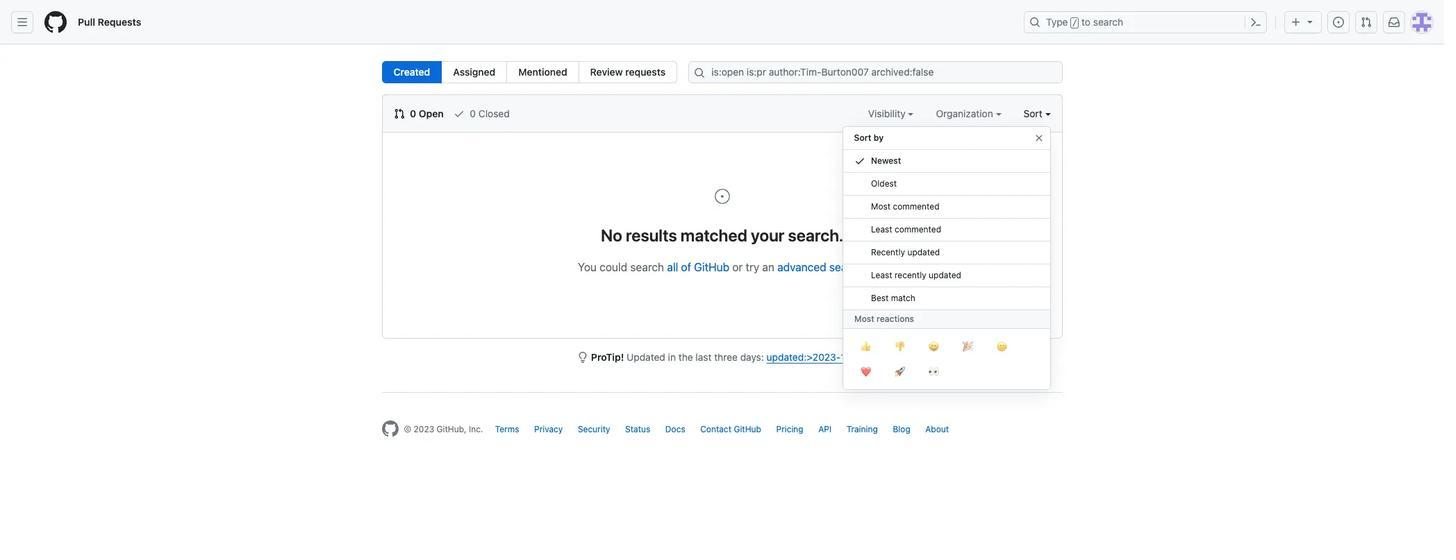 Task type: locate. For each thing, give the bounding box(es) containing it.
about
[[926, 425, 949, 435]]

2 least from the top
[[871, 270, 892, 281]]

0 vertical spatial .
[[864, 261, 867, 274]]

three
[[715, 352, 738, 363]]

check image for newest link
[[855, 156, 866, 167]]

2023
[[414, 425, 434, 435]]

advanced search link
[[778, 261, 864, 274]]

most down oldest
[[871, 202, 891, 212]]

least up recently
[[871, 224, 892, 235]]

sort left by
[[855, 133, 872, 143]]

try
[[746, 261, 760, 274]]

commented
[[893, 202, 940, 212], [895, 224, 941, 235]]

search
[[1094, 16, 1124, 28], [631, 261, 664, 274], [830, 261, 864, 274]]

security
[[578, 425, 611, 435]]

github right contact
[[734, 425, 762, 435]]

plus image
[[1291, 17, 1302, 28]]

api
[[819, 425, 832, 435]]

0 for closed
[[470, 108, 476, 120]]

review requests link
[[579, 61, 678, 83]]

homepage image left pull
[[44, 11, 67, 33]]

all of github link
[[667, 261, 730, 274]]

search.
[[789, 226, 844, 245]]

in
[[668, 352, 676, 363]]

organization
[[937, 108, 996, 120]]

homepage image
[[44, 11, 67, 33], [382, 421, 399, 438]]

git pull request image left notifications icon
[[1362, 17, 1373, 28]]

sort inside menu
[[855, 133, 872, 143]]

mentioned
[[519, 66, 568, 78]]

Search all issues text field
[[689, 61, 1063, 83]]

0 vertical spatial git pull request image
[[1362, 17, 1373, 28]]

visibility button
[[869, 106, 914, 121]]

github right 'of'
[[694, 261, 730, 274]]

0 horizontal spatial sort
[[855, 133, 872, 143]]

no results matched your search.
[[601, 226, 844, 245]]

sort up close menu icon
[[1024, 108, 1043, 120]]

commented up recently updated on the top right
[[895, 224, 941, 235]]

2 0 from the left
[[470, 108, 476, 120]]

inc.
[[469, 425, 483, 435]]

light bulb image
[[578, 352, 589, 363]]

about link
[[926, 425, 949, 435]]

homepage image left ©
[[382, 421, 399, 438]]

check image inside 0 closed link
[[454, 108, 465, 120]]

footer containing © 2023 github, inc.
[[371, 393, 1074, 473]]

commented up least commented
[[893, 202, 940, 212]]

1 horizontal spatial check image
[[855, 156, 866, 167]]

no
[[601, 226, 623, 245]]

least commented
[[871, 224, 941, 235]]

😄 link
[[917, 335, 951, 360]]

most down best
[[855, 314, 875, 325]]

command palette image
[[1251, 17, 1262, 28]]

0 vertical spatial updated
[[908, 247, 940, 258]]

all
[[667, 261, 679, 274]]

least up best
[[871, 270, 892, 281]]

notifications image
[[1389, 17, 1400, 28]]

check image down sort by
[[855, 156, 866, 167]]

training link
[[847, 425, 878, 435]]

search left all
[[631, 261, 664, 274]]

0 closed link
[[454, 106, 510, 121]]

1 vertical spatial homepage image
[[382, 421, 399, 438]]

terms link
[[495, 425, 520, 435]]

updated up least recently updated
[[908, 247, 940, 258]]

best
[[871, 293, 889, 304]]

0 horizontal spatial git pull request image
[[394, 108, 405, 120]]

status
[[626, 425, 651, 435]]

github
[[694, 261, 730, 274], [734, 425, 762, 435]]

issue opened image
[[714, 188, 731, 205]]

least recently updated
[[871, 270, 961, 281]]

0 vertical spatial commented
[[893, 202, 940, 212]]

sort for sort
[[1024, 108, 1043, 120]]

docs
[[666, 425, 686, 435]]

1 vertical spatial git pull request image
[[394, 108, 405, 120]]

most for most reactions
[[855, 314, 875, 325]]

👎 link
[[883, 335, 917, 360]]

0 left open
[[410, 108, 416, 120]]

search down search.
[[830, 261, 864, 274]]

check image inside newest link
[[855, 156, 866, 167]]

1 0 from the left
[[410, 108, 416, 120]]

1 horizontal spatial sort
[[1024, 108, 1043, 120]]

1 vertical spatial updated
[[929, 270, 961, 281]]

1 vertical spatial check image
[[855, 156, 866, 167]]

recently updated
[[871, 247, 940, 258]]

1 vertical spatial commented
[[895, 224, 941, 235]]

1 vertical spatial sort
[[855, 133, 872, 143]]

0 left closed
[[470, 108, 476, 120]]

check image
[[454, 108, 465, 120], [855, 156, 866, 167]]

you could search all of github or try an advanced search .
[[578, 261, 867, 274]]

0 horizontal spatial 0
[[410, 108, 416, 120]]

0 vertical spatial least
[[871, 224, 892, 235]]

protip! updated in the last three days: updated:>2023-11-13 .
[[591, 352, 867, 363]]

0 horizontal spatial check image
[[454, 108, 465, 120]]

triangle down image
[[1305, 16, 1316, 27]]

.
[[864, 261, 867, 274], [865, 352, 867, 363]]

protip!
[[591, 352, 624, 363]]

best match link
[[843, 288, 1050, 311]]

0 vertical spatial sort
[[1024, 108, 1043, 120]]

most
[[871, 202, 891, 212], [855, 314, 875, 325]]

updated
[[908, 247, 940, 258], [929, 270, 961, 281]]

advanced
[[778, 261, 827, 274]]

footer
[[371, 393, 1074, 473]]

open
[[419, 108, 444, 120]]

status link
[[626, 425, 651, 435]]

contact github link
[[701, 425, 762, 435]]

sort inside popup button
[[1024, 108, 1043, 120]]

sort button
[[1024, 106, 1051, 121]]

the
[[679, 352, 693, 363]]

pull requests
[[78, 16, 141, 28]]

0 horizontal spatial github
[[694, 261, 730, 274]]

security link
[[578, 425, 611, 435]]

0 vertical spatial homepage image
[[44, 11, 67, 33]]

1 vertical spatial least
[[871, 270, 892, 281]]

least
[[871, 224, 892, 235], [871, 270, 892, 281]]

1 least from the top
[[871, 224, 892, 235]]

sort
[[1024, 108, 1043, 120], [855, 133, 872, 143]]

sort by
[[855, 133, 884, 143]]

1 horizontal spatial 0
[[470, 108, 476, 120]]

updated down recently updated link
[[929, 270, 961, 281]]

check image right open
[[454, 108, 465, 120]]

git pull request image left the 0 open
[[394, 108, 405, 120]]

0 horizontal spatial search
[[631, 261, 664, 274]]

least for least commented
[[871, 224, 892, 235]]

1 horizontal spatial github
[[734, 425, 762, 435]]

/
[[1073, 18, 1078, 28]]

1 vertical spatial most
[[855, 314, 875, 325]]

git pull request image
[[1362, 17, 1373, 28], [394, 108, 405, 120]]

api link
[[819, 425, 832, 435]]

newest link
[[843, 150, 1050, 173]]

assigned link
[[442, 61, 508, 83]]

search right to
[[1094, 16, 1124, 28]]

commented for most commented
[[893, 202, 940, 212]]

🎉 link
[[951, 335, 985, 360]]

0 vertical spatial most
[[871, 202, 891, 212]]

review requests
[[591, 66, 666, 78]]

newest
[[871, 156, 901, 166]]

results
[[626, 226, 677, 245]]

👍 link
[[849, 335, 883, 360]]

0 vertical spatial check image
[[454, 108, 465, 120]]



Task type: vqa. For each thing, say whether or not it's contained in the screenshot.
last at bottom
yes



Task type: describe. For each thing, give the bounding box(es) containing it.
0 horizontal spatial homepage image
[[44, 11, 67, 33]]

1 horizontal spatial search
[[830, 261, 864, 274]]

recently
[[871, 247, 905, 258]]

0 open
[[408, 108, 444, 120]]

contact github
[[701, 425, 762, 435]]

❤️ link
[[849, 360, 883, 385]]

github,
[[437, 425, 467, 435]]

least for least recently updated
[[871, 270, 892, 281]]

©
[[404, 425, 412, 435]]

mentioned link
[[507, 61, 579, 83]]

privacy link
[[534, 425, 563, 435]]

2 horizontal spatial search
[[1094, 16, 1124, 28]]

close menu image
[[1034, 133, 1045, 144]]

updated
[[627, 352, 666, 363]]

1 horizontal spatial homepage image
[[382, 421, 399, 438]]

git pull request image inside 0 open link
[[394, 108, 405, 120]]

blog
[[893, 425, 911, 435]]

11-
[[841, 352, 854, 363]]

an
[[763, 261, 775, 274]]

assigned
[[453, 66, 496, 78]]

least recently updated link
[[843, 265, 1050, 288]]

❤️
[[861, 365, 871, 379]]

matched
[[681, 226, 748, 245]]

least commented link
[[843, 219, 1050, 242]]

to
[[1082, 16, 1091, 28]]

you
[[578, 261, 597, 274]]

😕
[[997, 340, 1007, 354]]

pull
[[78, 16, 95, 28]]

😕 link
[[985, 335, 1019, 360]]

requests
[[98, 16, 141, 28]]

search image
[[694, 67, 706, 79]]

review
[[591, 66, 623, 78]]

Issues search field
[[689, 61, 1063, 83]]

docs link
[[666, 425, 686, 435]]

sort by menu
[[843, 121, 1051, 402]]

🚀 link
[[883, 360, 917, 385]]

1 vertical spatial github
[[734, 425, 762, 435]]

© 2023 github, inc.
[[404, 425, 483, 435]]

pull requests element
[[382, 61, 678, 83]]

issue opened image
[[1334, 17, 1345, 28]]

blog link
[[893, 425, 911, 435]]

visibility
[[869, 108, 909, 120]]

recently
[[895, 270, 927, 281]]

13
[[854, 352, 865, 363]]

training
[[847, 425, 878, 435]]

best match
[[871, 293, 916, 304]]

check image for 0 closed link
[[454, 108, 465, 120]]

1 vertical spatial .
[[865, 352, 867, 363]]

0 vertical spatial github
[[694, 261, 730, 274]]

reactions
[[877, 314, 914, 325]]

👎
[[895, 340, 905, 354]]

could
[[600, 261, 628, 274]]

🎉
[[963, 340, 973, 354]]

last
[[696, 352, 712, 363]]

days:
[[741, 352, 764, 363]]

updated:>2023-
[[767, 352, 841, 363]]

most commented
[[871, 202, 940, 212]]

updated:>2023-11-13 link
[[767, 352, 865, 363]]

sort for sort by
[[855, 133, 872, 143]]

type / to search
[[1047, 16, 1124, 28]]

👀
[[929, 365, 939, 379]]

privacy
[[534, 425, 563, 435]]

match
[[891, 293, 916, 304]]

oldest
[[871, 179, 897, 189]]

pricing link
[[777, 425, 804, 435]]

of
[[681, 261, 692, 274]]

recently updated link
[[843, 242, 1050, 265]]

🚀
[[895, 365, 905, 379]]

commented for least commented
[[895, 224, 941, 235]]

👀 link
[[917, 360, 951, 385]]

by
[[874, 133, 884, 143]]

requests
[[626, 66, 666, 78]]

0 for open
[[410, 108, 416, 120]]

most reactions
[[855, 314, 914, 325]]

1 horizontal spatial git pull request image
[[1362, 17, 1373, 28]]

type
[[1047, 16, 1069, 28]]

closed
[[479, 108, 510, 120]]

most for most commented
[[871, 202, 891, 212]]

your
[[751, 226, 785, 245]]

😄
[[929, 340, 939, 354]]

0 closed
[[467, 108, 510, 120]]



